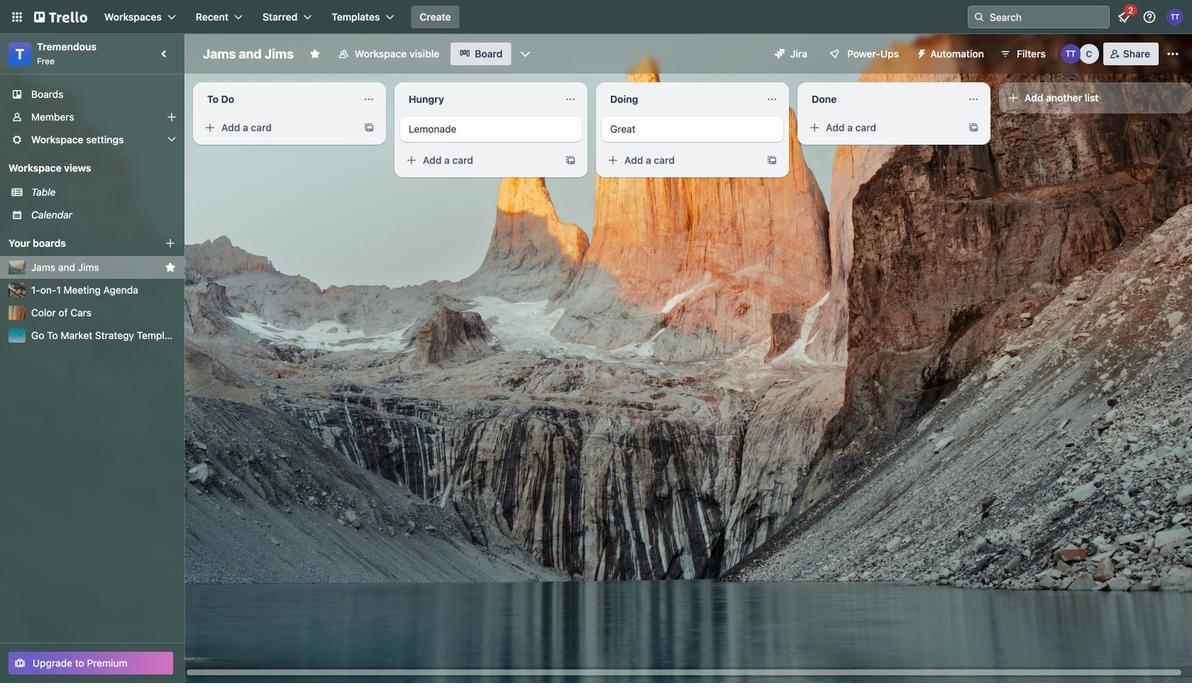 Task type: locate. For each thing, give the bounding box(es) containing it.
None text field
[[199, 88, 358, 111], [400, 88, 559, 111], [602, 88, 761, 111], [804, 88, 963, 111], [199, 88, 358, 111], [400, 88, 559, 111], [602, 88, 761, 111], [804, 88, 963, 111]]

customize views image
[[518, 47, 533, 61]]

back to home image
[[34, 6, 87, 28]]

create from template… image
[[968, 122, 980, 133], [565, 155, 576, 166], [767, 155, 778, 166]]

jira icon image
[[775, 49, 785, 59]]

star or unstar board image
[[309, 48, 321, 60]]

1 horizontal spatial create from template… image
[[767, 155, 778, 166]]

2 horizontal spatial create from template… image
[[968, 122, 980, 133]]

search image
[[974, 11, 985, 23]]

primary element
[[0, 0, 1193, 34]]

workspace navigation collapse icon image
[[155, 44, 175, 64]]

2 notifications image
[[1116, 9, 1133, 26]]

show menu image
[[1166, 47, 1180, 61]]

terry turtle (terryturtle) image
[[1167, 9, 1184, 26]]



Task type: vqa. For each thing, say whether or not it's contained in the screenshot.
Primary ELEMENT
yes



Task type: describe. For each thing, give the bounding box(es) containing it.
sm image
[[911, 43, 931, 62]]

create from template… image
[[363, 122, 375, 133]]

chestercheeetah (chestercheeetah) image
[[1079, 44, 1099, 64]]

Search field
[[985, 7, 1109, 27]]

starred icon image
[[165, 262, 176, 273]]

add board image
[[165, 238, 176, 249]]

terry turtle (terryturtle) image
[[1061, 44, 1081, 64]]

Board name text field
[[196, 43, 301, 65]]

open information menu image
[[1143, 10, 1157, 24]]

0 horizontal spatial create from template… image
[[565, 155, 576, 166]]

your boards with 4 items element
[[9, 235, 143, 252]]



